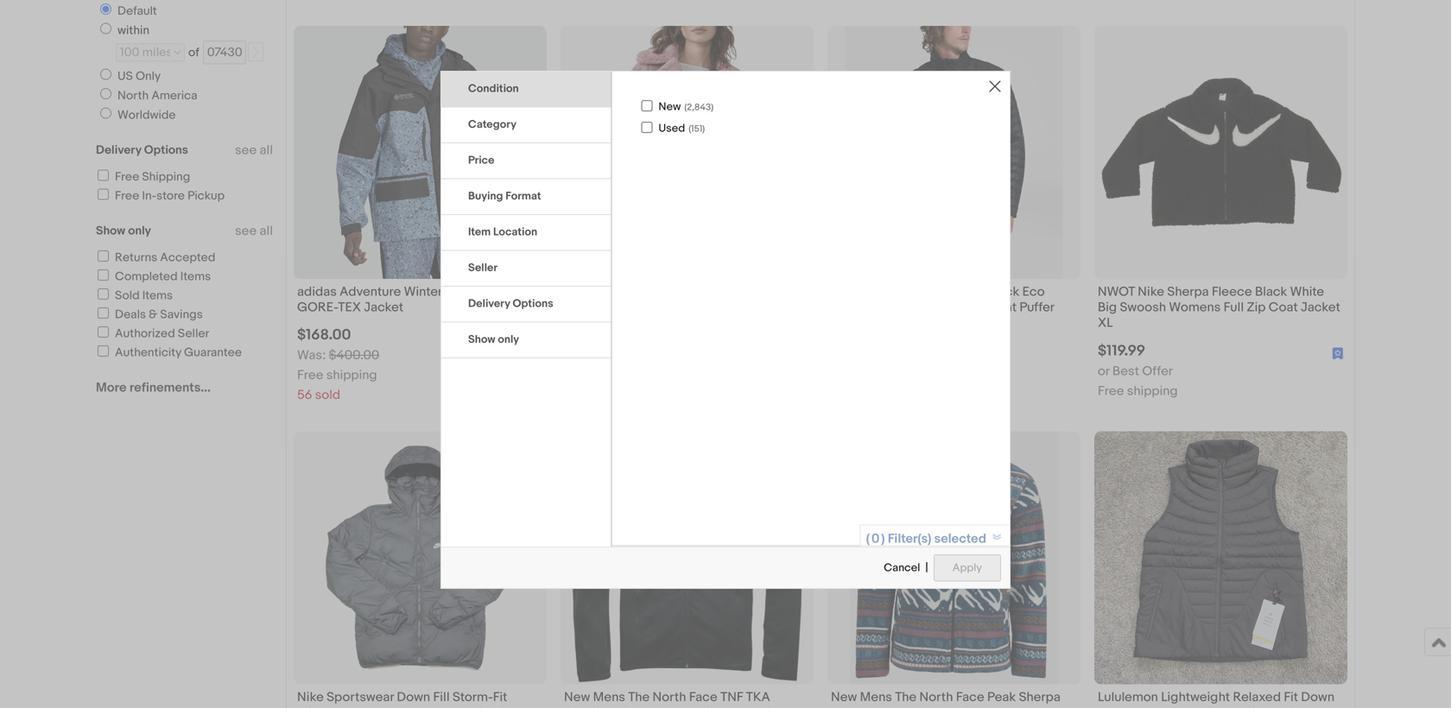 Task type: locate. For each thing, give the bounding box(es) containing it.
0 horizontal spatial show only
[[96, 224, 151, 239]]

fleece inside new mens the north face tnf tka glacier 100 fleece full zip jacket coat
[[633, 706, 673, 709]]

buying
[[468, 190, 503, 203]]

new mens the north face peak sherpa fleece full zip jacket coat link
[[831, 690, 1078, 709]]

2 was: from the left
[[564, 348, 593, 364]]

free for free shipping
[[115, 170, 139, 184]]

1 see all from the top
[[235, 143, 273, 158]]

1 horizontal spatial womens
[[1170, 300, 1221, 315]]

1 horizontal spatial sherpa
[[1168, 284, 1209, 300]]

1 horizontal spatial (
[[689, 123, 691, 135]]

full inside new mens the north face black eco thermoball full zip jacket coat puffer matte
[[900, 300, 921, 315]]

0 horizontal spatial fit
[[493, 690, 508, 706]]

2 see all from the top
[[235, 223, 273, 239]]

down left 'fill'
[[397, 690, 430, 706]]

black
[[988, 284, 1020, 300], [1256, 284, 1288, 300], [368, 706, 400, 709], [1128, 706, 1160, 709]]

0 horizontal spatial (
[[685, 102, 687, 113]]

coat left the puffer on the top right
[[988, 300, 1017, 315]]

1 horizontal spatial )
[[711, 102, 714, 113]]

( for used
[[689, 123, 691, 135]]

delivery right "winter"
[[468, 297, 510, 311]]

show down 'allover'
[[468, 333, 496, 347]]

was: inside $168.00 was: $400.00 free shipping 56 sold
[[297, 348, 326, 364]]

mens inside new mens the north face black eco thermoball full zip jacket coat puffer matte
[[860, 284, 893, 300]]

1 horizontal spatial down
[[1302, 690, 1335, 706]]

show inside tab list
[[468, 333, 496, 347]]

black inside nwot nike sherpa fleece black white big swoosh womens full zip coat jacket xl
[[1256, 284, 1288, 300]]

teddy
[[601, 300, 637, 315]]

) inside used ( 151 )
[[703, 123, 705, 135]]

1 vertical spatial delivery
[[468, 297, 510, 311]]

2 horizontal spatial fleece
[[1212, 284, 1253, 300]]

mens inside new mens the north face peak sherpa fleece full zip jacket coat
[[860, 690, 893, 706]]

0 vertical spatial items
[[180, 270, 211, 284]]

face inside new mens the north face tnf tka glacier 100 fleece full zip jacket coat
[[689, 690, 718, 706]]

all for free in-store pickup
[[260, 143, 273, 158]]

full inside new mens the north face tnf tka glacier 100 fleece full zip jacket coat
[[676, 706, 696, 709]]

see all for completed items
[[235, 223, 273, 239]]

shipping for $43.99
[[599, 368, 650, 383]]

jacket inside nwot nike sherpa fleece black white big swoosh womens full zip coat jacket xl
[[1301, 300, 1341, 315]]

2,843
[[687, 102, 711, 113]]

shipping
[[326, 368, 377, 383], [599, 368, 650, 383], [1128, 384, 1178, 399]]

0 vertical spatial nike
[[1138, 284, 1165, 300]]

the inside new mens the north face peak sherpa fleece full zip jacket coat
[[895, 690, 917, 706]]

zip inside new mens the north face black eco thermoball full zip jacket coat puffer matte
[[924, 300, 943, 315]]

shipping down $400.00
[[326, 368, 377, 383]]

returns accepted
[[115, 251, 216, 265]]

1 horizontal spatial fleece
[[831, 706, 872, 709]]

default
[[118, 4, 157, 19]]

the for glacier
[[628, 690, 650, 706]]

dd6795-
[[445, 706, 498, 709]]

best
[[1113, 364, 1140, 379]]

face
[[956, 284, 985, 300], [689, 690, 718, 706], [956, 690, 985, 706]]

options up 'shipping'
[[144, 143, 188, 158]]

shipping inside $168.00 was: $400.00 free shipping 56 sold
[[326, 368, 377, 383]]

sherpa right peak
[[1019, 690, 1061, 706]]

new up thermoball
[[831, 284, 857, 300]]

sherpa right nwot
[[1168, 284, 1209, 300]]

4-
[[1273, 706, 1286, 709]]

1 horizontal spatial delivery
[[468, 297, 510, 311]]

1 vertical spatial only
[[498, 333, 519, 347]]

2 see all button from the top
[[235, 223, 273, 239]]

fit
[[493, 690, 508, 706], [1284, 690, 1299, 706]]

$168.00 was: $400.00 free shipping 56 sold
[[297, 326, 380, 403]]

shipping down offer
[[1128, 384, 1178, 399]]

only
[[128, 224, 151, 239], [498, 333, 519, 347]]

Authenticity Guarantee checkbox
[[98, 346, 109, 357]]

2 see from the top
[[235, 223, 257, 239]]

0 vertical spatial (
[[685, 102, 687, 113]]

[object undefined] image
[[1333, 346, 1345, 360]]

$198.00
[[596, 348, 642, 364]]

north inside new mens the north face black eco thermoball full zip jacket coat puffer matte
[[920, 284, 954, 300]]

shipping down $198.00
[[599, 368, 650, 383]]

2 all from the top
[[260, 223, 273, 239]]

mens for glacier
[[593, 690, 626, 706]]

fit up dd6795-
[[493, 690, 508, 706]]

default link
[[93, 3, 161, 19]]

free inside or best offer free shipping
[[1098, 384, 1125, 399]]

price
[[468, 154, 495, 167]]

close image
[[989, 80, 1002, 92]]

free left in-
[[115, 189, 139, 204]]

joplin
[[692, 284, 728, 300]]

shipping inside "$43.99 was: $198.00 $9.95 shipping 14 watching"
[[599, 368, 650, 383]]

see all
[[235, 143, 273, 158], [235, 223, 273, 239]]

see
[[235, 143, 257, 158], [235, 223, 257, 239]]

( right the used
[[689, 123, 691, 135]]

north for new mens the north face peak sherpa fleece full zip jacket coat
[[920, 690, 954, 706]]

windrunner
[[297, 706, 365, 709]]

worldwide
[[118, 108, 176, 123]]

new inside new mens the north face peak sherpa fleece full zip jacket coat
[[831, 690, 857, 706]]

nwot nike sherpa fleece black white big swoosh womens full zip coat jacket xl link
[[1098, 284, 1345, 336]]

sold
[[315, 388, 341, 403]]

fit up 10
[[1284, 690, 1299, 706]]

accepted
[[160, 251, 216, 265]]

1 vertical spatial show only
[[468, 333, 519, 347]]

new up the used
[[659, 100, 681, 114]]

lululemon lightweight relaxed fit down vest black blk women's size 4-10 nwt link
[[1098, 690, 1345, 709]]

items up the deals & savings
[[142, 289, 173, 303]]

black left white
[[1256, 284, 1288, 300]]

free inside "free people womens joplin faux fur warm teddy coat outerwear bhfo 3310"
[[564, 284, 591, 300]]

black left eco
[[988, 284, 1020, 300]]

Worldwide radio
[[100, 108, 111, 119]]

womens inside "free people womens joplin faux fur warm teddy coat outerwear bhfo 3310"
[[638, 284, 690, 300]]

Deals & Savings checkbox
[[98, 308, 109, 319]]

buying format
[[468, 190, 541, 203]]

1 vertical spatial sherpa
[[1019, 690, 1061, 706]]

free up 56
[[297, 368, 324, 383]]

deals
[[115, 308, 146, 322]]

face left eco
[[956, 284, 985, 300]]

fleece inside nwot nike sherpa fleece black white big swoosh womens full zip coat jacket xl
[[1212, 284, 1253, 300]]

coat inside new mens the north face black eco thermoball full zip jacket coat puffer matte
[[988, 300, 1017, 315]]

( inside used ( 151 )
[[689, 123, 691, 135]]

2 down from the left
[[1302, 690, 1335, 706]]

nwot nike sherpa fleece black white big swoosh womens full zip coat jacket xl
[[1098, 284, 1341, 331]]

1 horizontal spatial show
[[468, 333, 496, 347]]

face left tnf
[[689, 690, 718, 706]]

0 horizontal spatial only
[[128, 224, 151, 239]]

delivery options left "warm"
[[468, 297, 554, 311]]

2 fit from the left
[[1284, 690, 1299, 706]]

new mens the north face black eco thermoball full zip jacket coat puffer matte link
[[831, 284, 1078, 336]]

zip inside new mens the north face peak sherpa fleece full zip jacket coat
[[898, 706, 917, 709]]

delivery options up "free shipping" link
[[96, 143, 188, 158]]

new mens the north face tnf tka glacier 100 fleece full zip jacket coat image
[[561, 432, 814, 685]]

seller down the savings
[[178, 327, 209, 341]]

free right free shipping option
[[115, 170, 139, 184]]

face for tnf
[[689, 690, 718, 706]]

coat
[[640, 300, 669, 315], [988, 300, 1017, 315], [1269, 300, 1299, 315], [764, 706, 793, 709], [962, 706, 991, 709]]

0 vertical spatial show only
[[96, 224, 151, 239]]

within radio
[[100, 23, 111, 34]]

womens up outerwear
[[638, 284, 690, 300]]

1 see from the top
[[235, 143, 257, 158]]

fleece
[[1212, 284, 1253, 300], [633, 706, 673, 709], [831, 706, 872, 709]]

only inside tab list
[[498, 333, 519, 347]]

0 horizontal spatial shipping
[[326, 368, 377, 383]]

lululemon
[[1098, 690, 1159, 706]]

was: inside "$43.99 was: $198.00 $9.95 shipping 14 watching"
[[564, 348, 593, 364]]

full inside new mens the north face peak sherpa fleece full zip jacket coat
[[875, 706, 895, 709]]

bhfo
[[737, 300, 771, 315]]

$43.99
[[564, 326, 612, 345]]

0 vertical spatial show
[[96, 224, 125, 239]]

items down accepted in the left top of the page
[[180, 270, 211, 284]]

tab list
[[442, 72, 611, 359]]

jacket inside adidas adventure winter allover print gore-tex jacket
[[364, 300, 404, 315]]

0 horizontal spatial fleece
[[633, 706, 673, 709]]

1 horizontal spatial only
[[498, 333, 519, 347]]

0 vertical spatial see all button
[[235, 143, 273, 158]]

1 horizontal spatial items
[[180, 270, 211, 284]]

tnf
[[721, 690, 743, 706]]

1 fit from the left
[[493, 690, 508, 706]]

0 horizontal spatial items
[[142, 289, 173, 303]]

delivery up free shipping option
[[96, 143, 141, 158]]

0 horizontal spatial options
[[144, 143, 188, 158]]

coat inside new mens the north face peak sherpa fleece full zip jacket coat
[[962, 706, 991, 709]]

0 horizontal spatial sherpa
[[1019, 690, 1061, 706]]

seller inside tab list
[[468, 261, 498, 275]]

authenticity guarantee
[[115, 346, 242, 360]]

down up nwt
[[1302, 690, 1335, 706]]

Apply submit
[[934, 555, 1002, 582]]

us only link
[[93, 69, 164, 84]]

1 vertical spatial nike
[[297, 690, 324, 706]]

dialog
[[0, 0, 1452, 709]]

1 vertical spatial see all button
[[235, 223, 273, 239]]

north inside new mens the north face tnf tka glacier 100 fleece full zip jacket coat
[[653, 690, 687, 706]]

coat for nwot nike sherpa fleece black white big swoosh womens full zip coat jacket xl
[[1269, 300, 1299, 315]]

face for peak
[[956, 690, 985, 706]]

0 horizontal spatial nike
[[297, 690, 324, 706]]

refinements...
[[129, 380, 211, 396]]

north for new mens the north face black eco thermoball full zip jacket coat puffer matte
[[920, 284, 954, 300]]

1 horizontal spatial delivery options
[[468, 297, 554, 311]]

1 horizontal spatial fit
[[1284, 690, 1299, 706]]

1 horizontal spatial seller
[[468, 261, 498, 275]]

black down lululemon
[[1128, 706, 1160, 709]]

pickup
[[188, 189, 225, 204]]

returns
[[115, 251, 157, 265]]

1 horizontal spatial show only
[[468, 333, 519, 347]]

1 was: from the left
[[297, 348, 326, 364]]

0 vertical spatial see
[[235, 143, 257, 158]]

None checkbox
[[642, 100, 653, 111], [642, 122, 653, 133], [642, 100, 653, 111], [642, 122, 653, 133]]

north for new mens the north face tnf tka glacier 100 fleece full zip jacket coat
[[653, 690, 687, 706]]

0 horizontal spatial )
[[703, 123, 705, 135]]

jacket inside new mens the north face tnf tka glacier 100 fleece full zip jacket coat
[[721, 706, 761, 709]]

new
[[659, 100, 681, 114], [831, 284, 857, 300], [564, 690, 590, 706], [831, 690, 857, 706]]

womens right swoosh at the top right of the page
[[1170, 300, 1221, 315]]

seller up 'allover'
[[468, 261, 498, 275]]

see all button for free in-store pickup
[[235, 143, 273, 158]]

within
[[118, 23, 149, 38]]

nike up swoosh at the top right of the page
[[1138, 284, 1165, 300]]

zip
[[924, 300, 943, 315], [1247, 300, 1266, 315], [699, 706, 718, 709], [898, 706, 917, 709]]

new inside new mens the north face black eco thermoball full zip jacket coat puffer matte
[[831, 284, 857, 300]]

see all for free in-store pickup
[[235, 143, 273, 158]]

show up 'returns accepted' checkbox
[[96, 224, 125, 239]]

face inside new mens the north face peak sherpa fleece full zip jacket coat
[[956, 690, 985, 706]]

cancel button
[[883, 554, 921, 583]]

options left "warm"
[[513, 297, 554, 311]]

0 vertical spatial see all
[[235, 143, 273, 158]]

new up glacier
[[564, 690, 590, 706]]

free up "warm"
[[564, 284, 591, 300]]

store
[[157, 189, 185, 204]]

shipping
[[142, 170, 190, 184]]

1 vertical spatial see
[[235, 223, 257, 239]]

was: down $168.00
[[297, 348, 326, 364]]

1 horizontal spatial shipping
[[599, 368, 650, 383]]

completed
[[115, 270, 178, 284]]

Authorized Seller checkbox
[[98, 327, 109, 338]]

1 vertical spatial (
[[689, 123, 691, 135]]

used ( 151 )
[[659, 122, 705, 135]]

1 all from the top
[[260, 143, 273, 158]]

new for new mens the north face tnf tka glacier 100 fleece full zip jacket coat
[[564, 690, 590, 706]]

0 horizontal spatial delivery
[[96, 143, 141, 158]]

coat down peak
[[962, 706, 991, 709]]

1 vertical spatial )
[[703, 123, 705, 135]]

black down sportswear
[[368, 706, 400, 709]]

mens
[[860, 284, 893, 300], [593, 690, 626, 706], [860, 690, 893, 706]]

new mens the north face black eco thermoball full zip jacket coat puffer matte
[[831, 284, 1055, 331]]

1 down from the left
[[397, 690, 430, 706]]

free shipping link
[[95, 170, 190, 184]]

worldwide link
[[93, 108, 179, 123]]

0 horizontal spatial was:
[[297, 348, 326, 364]]

1 vertical spatial items
[[142, 289, 173, 303]]

1 horizontal spatial options
[[513, 297, 554, 311]]

( inside the new ( 2,843 )
[[685, 102, 687, 113]]

0 vertical spatial )
[[711, 102, 714, 113]]

only up returns
[[128, 224, 151, 239]]

the inside new mens the north face tnf tka glacier 100 fleece full zip jacket coat
[[628, 690, 650, 706]]

mens inside new mens the north face tnf tka glacier 100 fleece full zip jacket coat
[[593, 690, 626, 706]]

nike up windrunner
[[297, 690, 324, 706]]

1 see all button from the top
[[235, 143, 273, 158]]

only down print
[[498, 333, 519, 347]]

[object undefined] image
[[1333, 348, 1345, 360]]

Returns Accepted checkbox
[[98, 251, 109, 262]]

(
[[685, 102, 687, 113], [689, 123, 691, 135]]

authorized seller link
[[95, 327, 209, 341]]

0 vertical spatial sherpa
[[1168, 284, 1209, 300]]

0 vertical spatial seller
[[468, 261, 498, 275]]

show only up returns
[[96, 224, 151, 239]]

see for free in-store pickup
[[235, 143, 257, 158]]

free people womens joplin faux fur warm teddy coat outerwear bhfo 3310 image
[[561, 26, 814, 279]]

1 horizontal spatial was:
[[564, 348, 593, 364]]

0 vertical spatial all
[[260, 143, 273, 158]]

0 horizontal spatial delivery options
[[96, 143, 188, 158]]

all
[[260, 143, 273, 158], [260, 223, 273, 239]]

more
[[96, 380, 127, 396]]

matte
[[831, 316, 866, 331]]

coat right "teddy" in the left top of the page
[[640, 300, 669, 315]]

1 vertical spatial show
[[468, 333, 496, 347]]

( up used ( 151 )
[[685, 102, 687, 113]]

2 horizontal spatial shipping
[[1128, 384, 1178, 399]]

)
[[711, 102, 714, 113], [703, 123, 705, 135]]

coat down tka
[[764, 706, 793, 709]]

more refinements...
[[96, 380, 211, 396]]

location
[[493, 226, 538, 239]]

free inside $168.00 was: $400.00 free shipping 56 sold
[[297, 368, 324, 383]]

1 vertical spatial options
[[513, 297, 554, 311]]

guarantee
[[184, 346, 242, 360]]

1 vertical spatial delivery options
[[468, 297, 554, 311]]

womens inside nwot nike sherpa fleece black white big swoosh womens full zip coat jacket xl
[[1170, 300, 1221, 315]]

shipping inside or best offer free shipping
[[1128, 384, 1178, 399]]

coat inside "free people womens joplin faux fur warm teddy coat outerwear bhfo 3310"
[[640, 300, 669, 315]]

the inside new mens the north face black eco thermoball full zip jacket coat puffer matte
[[895, 284, 917, 300]]

0 horizontal spatial womens
[[638, 284, 690, 300]]

face left peak
[[956, 690, 985, 706]]

show only down print
[[468, 333, 519, 347]]

savings
[[160, 308, 203, 322]]

0 horizontal spatial down
[[397, 690, 430, 706]]

) inside the new ( 2,843 )
[[711, 102, 714, 113]]

face inside new mens the north face black eco thermoball full zip jacket coat puffer matte
[[956, 284, 985, 300]]

1 vertical spatial see all
[[235, 223, 273, 239]]

Free In-store Pickup checkbox
[[98, 189, 109, 200]]

coat inside nwot nike sherpa fleece black white big swoosh womens full zip coat jacket xl
[[1269, 300, 1299, 315]]

of
[[188, 45, 199, 60]]

new inside new mens the north face tnf tka glacier 100 fleece full zip jacket coat
[[564, 690, 590, 706]]

item location
[[468, 226, 538, 239]]

north inside new mens the north face peak sherpa fleece full zip jacket coat
[[920, 690, 954, 706]]

storm-
[[453, 690, 493, 706]]

free down the or
[[1098, 384, 1125, 399]]

1 horizontal spatial nike
[[1138, 284, 1165, 300]]

nike sportswear down fill storm-fit windrunner black jacket dd6795-01 link
[[297, 690, 544, 709]]

coat down white
[[1269, 300, 1299, 315]]

1 vertical spatial seller
[[178, 327, 209, 341]]

was: up $9.95
[[564, 348, 593, 364]]

north
[[118, 89, 149, 103], [920, 284, 954, 300], [653, 690, 687, 706], [920, 690, 954, 706]]

new right tka
[[831, 690, 857, 706]]

1 vertical spatial all
[[260, 223, 273, 239]]

down
[[397, 690, 430, 706], [1302, 690, 1335, 706]]

zip inside nwot nike sherpa fleece black white big swoosh womens full zip coat jacket xl
[[1247, 300, 1266, 315]]



Task type: describe. For each thing, give the bounding box(es) containing it.
see all button for completed items
[[235, 223, 273, 239]]

condition
[[468, 82, 519, 95]]

the for thermoball
[[895, 284, 917, 300]]

3310
[[774, 300, 801, 315]]

us only
[[118, 69, 161, 84]]

adidas adventure winter allover print gore-tex jacket
[[297, 284, 515, 315]]

Free Shipping checkbox
[[98, 170, 109, 181]]

watching
[[579, 388, 633, 403]]

lululemon lightweight relaxed fit down vest black blk women's size 4-10 nwt image
[[1095, 432, 1348, 685]]

adidas
[[297, 284, 337, 300]]

sold items
[[115, 289, 173, 303]]

07430 text field
[[203, 41, 246, 64]]

nike sportswear down fill storm-fit windrunner black jacket dd6795-010 men's xl image
[[317, 432, 524, 685]]

new mens the north face tnf tka glacier 100 fleece full zip jacket coat
[[564, 690, 793, 709]]

xl
[[1098, 316, 1113, 331]]

delivery inside tab list
[[468, 297, 510, 311]]

puffer
[[1020, 300, 1055, 315]]

shipping for $119.99
[[1128, 384, 1178, 399]]

$168.00
[[297, 326, 351, 345]]

returns accepted link
[[95, 251, 216, 265]]

people
[[593, 284, 635, 300]]

print
[[489, 284, 515, 300]]

( for new
[[685, 102, 687, 113]]

sold
[[115, 289, 140, 303]]

new mens the north face black eco thermoball full zip jacket coat puffer matte image
[[828, 26, 1081, 279]]

outerwear
[[672, 300, 735, 315]]

free for free in-store pickup
[[115, 189, 139, 204]]

free people womens joplin faux fur warm teddy coat outerwear bhfo 3310
[[564, 284, 801, 315]]

format
[[506, 190, 541, 203]]

new for new mens the north face black eco thermoball full zip jacket coat puffer matte
[[831, 284, 857, 300]]

lululemon lightweight relaxed fit down vest black blk women's size 4-10 nwt
[[1098, 690, 1335, 709]]

dialog containing condition
[[0, 0, 1452, 709]]

) for used
[[703, 123, 705, 135]]

white
[[1291, 284, 1325, 300]]

jacket inside new mens the north face black eco thermoball full zip jacket coat puffer matte
[[945, 300, 985, 315]]

all for completed items
[[260, 223, 273, 239]]

items for sold items
[[142, 289, 173, 303]]

$119.99
[[1098, 342, 1146, 360]]

sold items link
[[95, 289, 173, 303]]

glacier
[[564, 706, 607, 709]]

100
[[610, 706, 630, 709]]

fill
[[433, 690, 450, 706]]

shipping for $168.00
[[326, 368, 377, 383]]

$9.95
[[564, 368, 596, 383]]

&
[[149, 308, 158, 322]]

14
[[564, 388, 576, 403]]

coat for new mens the north face black eco thermoball full zip jacket coat puffer matte
[[988, 300, 1017, 315]]

deals & savings
[[115, 308, 203, 322]]

US Only radio
[[100, 69, 111, 80]]

nike sportswear down fill storm-fit windrunner black jacket dd6795-01
[[297, 690, 518, 709]]

Completed Items checkbox
[[98, 270, 109, 281]]

fit inside lululemon lightweight relaxed fit down vest black blk women's size 4-10 nwt
[[1284, 690, 1299, 706]]

items for completed items
[[180, 270, 211, 284]]

adidas adventure winter allover print gore-tex jacket image
[[294, 26, 547, 279]]

go image
[[250, 46, 262, 59]]

mens for fleece
[[860, 690, 893, 706]]

coat inside new mens the north face tnf tka glacier 100 fleece full zip jacket coat
[[764, 706, 793, 709]]

used
[[659, 122, 685, 135]]

completed items link
[[95, 270, 211, 284]]

$400.00
[[329, 348, 380, 364]]

0 vertical spatial only
[[128, 224, 151, 239]]

nike inside nike sportswear down fill storm-fit windrunner black jacket dd6795-01
[[297, 690, 324, 706]]

black inside nike sportswear down fill storm-fit windrunner black jacket dd6795-01
[[368, 706, 400, 709]]

coat for new mens the north face peak sherpa fleece full zip jacket coat
[[962, 706, 991, 709]]

nike inside nwot nike sherpa fleece black white big swoosh womens full zip coat jacket xl
[[1138, 284, 1165, 300]]

56
[[297, 388, 312, 403]]

0 vertical spatial delivery
[[96, 143, 141, 158]]

america
[[152, 89, 197, 103]]

allover
[[445, 284, 486, 300]]

adventure
[[340, 284, 401, 300]]

face for black
[[956, 284, 985, 300]]

show only inside tab list
[[468, 333, 519, 347]]

new mens the north face peak sherpa fleece full zip jacket coat
[[831, 690, 1061, 709]]

women's
[[1189, 706, 1243, 709]]

sherpa inside new mens the north face peak sherpa fleece full zip jacket coat
[[1019, 690, 1061, 706]]

North America radio
[[100, 88, 111, 99]]

item
[[468, 226, 491, 239]]

sherpa inside nwot nike sherpa fleece black white big swoosh womens full zip coat jacket xl
[[1168, 284, 1209, 300]]

or
[[1098, 364, 1110, 379]]

free people womens joplin faux fur warm teddy coat outerwear bhfo 3310 link
[[564, 284, 811, 320]]

relaxed
[[1234, 690, 1282, 706]]

nwot
[[1098, 284, 1135, 300]]

new mens the north face tnf tka glacier 100 fleece full zip jacket coat link
[[564, 690, 811, 709]]

blk
[[1163, 706, 1186, 709]]

the for fleece
[[895, 690, 917, 706]]

zip inside new mens the north face tnf tka glacier 100 fleece full zip jacket coat
[[699, 706, 718, 709]]

0 vertical spatial delivery options
[[96, 143, 188, 158]]

faux
[[731, 284, 759, 300]]

10
[[1286, 706, 1298, 709]]

warm
[[564, 300, 599, 315]]

0 vertical spatial options
[[144, 143, 188, 158]]

new for new mens the north face peak sherpa fleece full zip jacket coat
[[831, 690, 857, 706]]

was: for $43.99
[[564, 348, 593, 364]]

$43.99 was: $198.00 $9.95 shipping 14 watching
[[564, 326, 650, 403]]

gore-
[[297, 300, 338, 315]]

category
[[468, 118, 517, 131]]

see for completed items
[[235, 223, 257, 239]]

nwot nike sherpa fleece black white big swoosh womens full zip coat jacket xl image
[[1095, 72, 1348, 233]]

cancel
[[884, 562, 921, 575]]

big
[[1098, 300, 1117, 315]]

) for new
[[711, 102, 714, 113]]

down inside nike sportswear down fill storm-fit windrunner black jacket dd6795-01
[[397, 690, 430, 706]]

free in-store pickup link
[[95, 189, 225, 204]]

down inside lululemon lightweight relaxed fit down vest black blk women's size 4-10 nwt
[[1302, 690, 1335, 706]]

sportswear
[[327, 690, 394, 706]]

thermoball
[[831, 300, 897, 315]]

only
[[136, 69, 161, 84]]

fit inside nike sportswear down fill storm-fit windrunner black jacket dd6795-01
[[493, 690, 508, 706]]

0 horizontal spatial show
[[96, 224, 125, 239]]

winter
[[404, 284, 442, 300]]

Default radio
[[100, 3, 111, 15]]

fur
[[761, 284, 779, 300]]

authenticity
[[115, 346, 181, 360]]

jacket inside new mens the north face peak sherpa fleece full zip jacket coat
[[920, 706, 959, 709]]

151
[[691, 123, 703, 135]]

free for free people womens joplin faux fur warm teddy coat outerwear bhfo 3310
[[564, 284, 591, 300]]

jacket inside nike sportswear down fill storm-fit windrunner black jacket dd6795-01
[[403, 706, 442, 709]]

black inside lululemon lightweight relaxed fit down vest black blk women's size 4-10 nwt
[[1128, 706, 1160, 709]]

tex
[[338, 300, 361, 315]]

was: for $168.00
[[297, 348, 326, 364]]

new mens the north face peak sherpa fleece full zip jacket coat image
[[850, 432, 1059, 685]]

or best offer free shipping
[[1098, 364, 1178, 399]]

new for new ( 2,843 )
[[659, 100, 681, 114]]

tka
[[746, 690, 771, 706]]

full inside nwot nike sherpa fleece black white big swoosh womens full zip coat jacket xl
[[1224, 300, 1244, 315]]

in-
[[142, 189, 157, 204]]

free in-store pickup
[[115, 189, 225, 204]]

delivery options inside tab list
[[468, 297, 554, 311]]

black inside new mens the north face black eco thermoball full zip jacket coat puffer matte
[[988, 284, 1020, 300]]

swoosh
[[1120, 300, 1167, 315]]

offer
[[1143, 364, 1173, 379]]

mens for thermoball
[[860, 284, 893, 300]]

nwt
[[1301, 706, 1330, 709]]

tab list containing condition
[[442, 72, 611, 359]]

north america link
[[93, 88, 201, 103]]

options inside tab list
[[513, 297, 554, 311]]

Sold Items checkbox
[[98, 289, 109, 300]]

0 horizontal spatial seller
[[178, 327, 209, 341]]

fleece inside new mens the north face peak sherpa fleece full zip jacket coat
[[831, 706, 872, 709]]



Task type: vqa. For each thing, say whether or not it's contained in the screenshot.
Troy-
no



